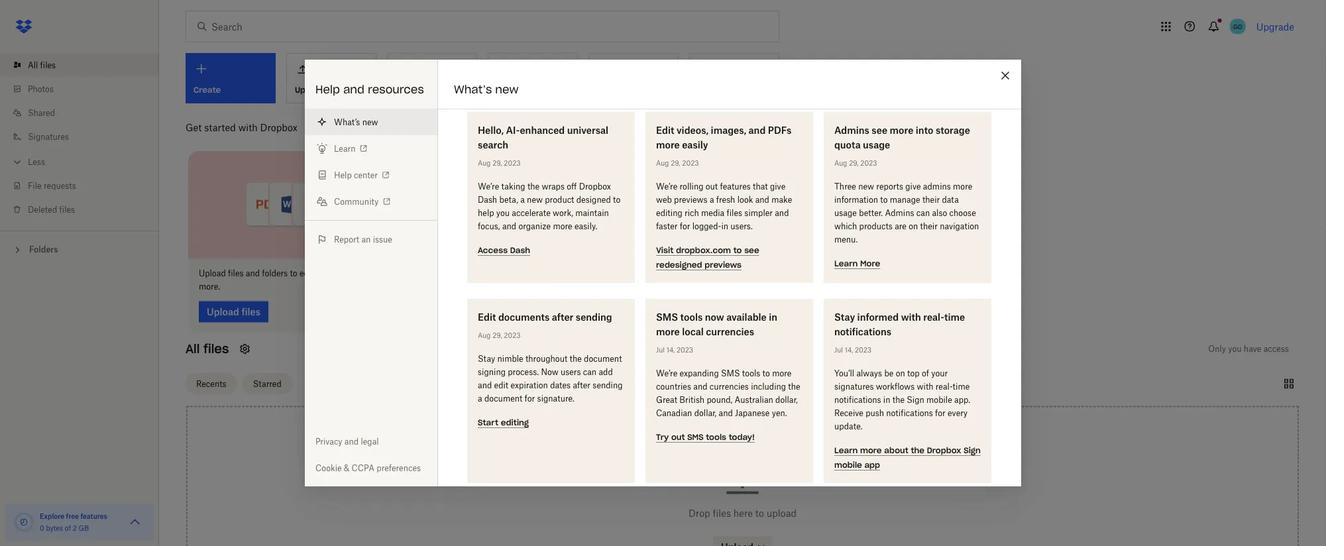 Task type: locate. For each thing, give the bounding box(es) containing it.
0 vertical spatial admins
[[835, 124, 870, 136]]

mobile
[[927, 395, 953, 405], [835, 460, 863, 471]]

dropbox
[[260, 122, 298, 133], [579, 181, 611, 191], [928, 446, 962, 456]]

after right documents
[[552, 311, 574, 323]]

1 vertical spatial out
[[672, 432, 685, 443]]

2 vertical spatial learn
[[835, 446, 858, 456]]

1 horizontal spatial stay
[[835, 311, 856, 323]]

2 horizontal spatial in
[[884, 395, 891, 405]]

sign down 'every'
[[964, 446, 981, 456]]

stay up signing at bottom left
[[478, 354, 496, 364]]

1 horizontal spatial usage
[[863, 139, 891, 150]]

all
[[28, 60, 38, 70], [186, 342, 200, 357]]

to down reports
[[881, 195, 888, 205]]

aug for hello, ai-enhanced universal search
[[478, 159, 491, 167]]

document
[[584, 354, 622, 364], [485, 394, 523, 404]]

0 vertical spatial learn
[[334, 144, 356, 154]]

2 14, from the left
[[845, 346, 854, 354]]

off
[[567, 181, 577, 191]]

you'll always be on top of your signatures workflows with real-time notifications in the sign mobile app. receive push notifications for every update.
[[835, 368, 971, 431]]

files inside share files with anyone and control edit or view access.
[[656, 269, 671, 279]]

features
[[721, 181, 751, 191], [81, 512, 107, 521]]

to right here in the right bottom of the page
[[756, 508, 765, 519]]

real- inside stay informed with real-time notifications
[[924, 311, 945, 323]]

get started with dropbox
[[186, 122, 298, 133]]

1 horizontal spatial dropbox
[[579, 181, 611, 191]]

2 give from the left
[[906, 181, 922, 191]]

files right the share
[[656, 269, 671, 279]]

that
[[753, 181, 768, 191]]

2023 for informed
[[855, 346, 872, 354]]

1 horizontal spatial jul
[[835, 346, 844, 354]]

2023 up always at bottom right
[[855, 346, 872, 354]]

and left control
[[721, 269, 736, 279]]

wraps
[[542, 181, 565, 191]]

great
[[657, 395, 678, 405]]

with
[[238, 122, 258, 133], [674, 269, 690, 279], [902, 311, 922, 323], [918, 382, 934, 392]]

yen.
[[772, 408, 788, 418]]

previews down rolling
[[674, 195, 708, 205]]

look
[[738, 195, 754, 205]]

1 horizontal spatial of
[[922, 368, 930, 378]]

2023 for tools
[[677, 346, 694, 354]]

0 vertical spatial of
[[922, 368, 930, 378]]

a inside we're taking the wraps off dropbox dash beta, a new product designed to help you accelerate work, maintain focus, and organize more easily.
[[521, 195, 525, 205]]

japanese
[[736, 408, 770, 418]]

aug up signing at bottom left
[[478, 331, 491, 340]]

app.
[[955, 395, 971, 405]]

give up "make"
[[771, 181, 786, 191]]

give up 'manage'
[[906, 181, 922, 191]]

receive
[[835, 408, 864, 418]]

to right designed
[[613, 195, 621, 205]]

of left the 2
[[65, 524, 71, 533]]

of inside explore free features 0 bytes of 2 gb
[[65, 524, 71, 533]]

0 vertical spatial their
[[923, 195, 940, 205]]

and left 'pdfs'
[[749, 124, 766, 136]]

1 horizontal spatial document
[[584, 354, 622, 364]]

14, up you'll
[[845, 346, 854, 354]]

aug 29, 2023 up nimble
[[478, 331, 521, 340]]

can left "add"
[[583, 367, 597, 377]]

in
[[722, 221, 729, 231], [769, 311, 778, 323], [884, 395, 891, 405]]

what's inside button
[[334, 117, 360, 127]]

more left the easily
[[657, 139, 680, 150]]

we're inside we're rolling out features that give web previews a fresh look and make editing rich media files simpler and faster for logged-in users.
[[657, 181, 678, 191]]

aug 29, 2023 for edit documents after sending
[[478, 331, 521, 340]]

0 horizontal spatial all
[[28, 60, 38, 70]]

aug 29, 2023 for edit videos, images, and pdfs more easily
[[657, 159, 699, 167]]

menu.
[[835, 234, 858, 244]]

0 horizontal spatial what's new
[[334, 117, 378, 127]]

and right offline
[[570, 269, 584, 279]]

into
[[916, 124, 934, 136]]

to inside we're taking the wraps off dropbox dash beta, a new product designed to help you accelerate work, maintain focus, and organize more easily.
[[613, 195, 621, 205]]

1 14, from the left
[[667, 346, 675, 354]]

tools inside try out sms tools today! link
[[706, 432, 727, 443]]

help for help and resources
[[316, 83, 340, 96]]

1 vertical spatial see
[[745, 245, 760, 256]]

sign inside you'll always be on top of your signatures workflows with real-time notifications in the sign mobile app. receive push notifications for every update.
[[907, 395, 925, 405]]

more down the "work,"
[[553, 221, 573, 231]]

aug down quota
[[835, 159, 848, 167]]

0 horizontal spatial stay
[[478, 354, 496, 364]]

and inside share files with anyone and control edit or view access.
[[721, 269, 736, 279]]

stay for stay informed with real-time notifications
[[835, 311, 856, 323]]

simpler
[[745, 208, 773, 218]]

more left into
[[890, 124, 914, 136]]

1 vertical spatial you
[[1229, 344, 1242, 354]]

1 horizontal spatial mobile
[[927, 395, 953, 405]]

1 horizontal spatial out
[[706, 181, 718, 191]]

with for started
[[238, 122, 258, 133]]

with for files
[[674, 269, 690, 279]]

1 horizontal spatial edit
[[766, 269, 781, 279]]

2023 down local
[[677, 346, 694, 354]]

0 horizontal spatial tools
[[681, 311, 703, 323]]

report an issue
[[334, 234, 393, 244]]

products
[[860, 221, 893, 231]]

we're for edit videos, images, and pdfs more easily
[[657, 181, 678, 191]]

list
[[0, 45, 159, 231]]

the right including
[[789, 382, 801, 392]]

0 vertical spatial time
[[945, 311, 966, 323]]

information
[[835, 195, 879, 205]]

what's up learn link
[[334, 117, 360, 127]]

new up accelerate
[[527, 195, 543, 205]]

sending
[[576, 311, 613, 323], [593, 380, 623, 390]]

previews inside visit dropbox.com to see redesigned previews
[[705, 260, 742, 270]]

see inside admins see more into storage quota usage
[[872, 124, 888, 136]]

learn down update.
[[835, 446, 858, 456]]

0 vertical spatial all files
[[28, 60, 56, 70]]

files inside list item
[[40, 60, 56, 70]]

in inside we're rolling out features that give web previews a fresh look and make editing rich media files simpler and faster for logged-in users.
[[722, 221, 729, 231]]

files inside upload files and folders to edit, share, sign, and more.
[[228, 269, 244, 279]]

can inside three new reports give admins more information to manage their data usage better. admins can also choose which products are on their navigation menu.
[[917, 208, 931, 218]]

1 jul from the left
[[657, 346, 665, 354]]

2 vertical spatial sms
[[688, 432, 704, 443]]

and down "make"
[[775, 208, 789, 218]]

1 horizontal spatial can
[[917, 208, 931, 218]]

with for informed
[[902, 311, 922, 323]]

after inside stay nimble throughout the document signing process. now users can add and edit expiration dates after sending a document for signature.
[[573, 380, 591, 390]]

0 horizontal spatial document
[[485, 394, 523, 404]]

1 vertical spatial help
[[334, 170, 352, 180]]

throughout
[[526, 354, 568, 364]]

give inside we're rolling out features that give web previews a fresh look and make editing rich media files simpler and faster for logged-in users.
[[771, 181, 786, 191]]

all files up recents button
[[186, 342, 229, 357]]

preferences
[[377, 463, 421, 473]]

a for images,
[[710, 195, 715, 205]]

all files up "photos"
[[28, 60, 56, 70]]

1 horizontal spatial see
[[872, 124, 888, 136]]

new inside three new reports give admins more information to manage their data usage better. admins can also choose which products are on their navigation menu.
[[859, 181, 875, 191]]

stay
[[835, 311, 856, 323], [478, 354, 496, 364]]

sms tools now available in more local currencies
[[657, 311, 778, 337]]

learn inside learn more about the dropbox sign mobile app
[[835, 446, 858, 456]]

privacy and legal
[[316, 437, 379, 447]]

what's new
[[454, 83, 519, 96], [334, 117, 378, 127]]

admins
[[924, 181, 952, 191]]

you left the have
[[1229, 344, 1242, 354]]

report
[[334, 234, 360, 244]]

0 vertical spatial help
[[316, 83, 340, 96]]

0 horizontal spatial in
[[722, 221, 729, 231]]

1 vertical spatial stay
[[478, 354, 496, 364]]

aug 29, 2023
[[478, 159, 521, 167], [657, 159, 699, 167], [835, 159, 878, 167], [478, 331, 521, 340]]

1 vertical spatial edit
[[478, 311, 496, 323]]

mobile up 'every'
[[927, 395, 953, 405]]

focus,
[[478, 221, 500, 231]]

0 horizontal spatial dash
[[478, 195, 497, 205]]

to inside the we're expanding sms tools to more countries and currencies including the great british pound, australian dollar, canadian dollar, and japanese yen.
[[763, 368, 771, 378]]

start editing
[[478, 418, 529, 428]]

aug 29, 2023 down search
[[478, 159, 521, 167]]

1 vertical spatial learn
[[835, 259, 858, 269]]

document up start editing link
[[485, 394, 523, 404]]

0 horizontal spatial jul
[[657, 346, 665, 354]]

access dash
[[478, 245, 531, 256]]

more inside the sms tools now available in more local currencies
[[657, 326, 680, 337]]

british
[[680, 395, 705, 405]]

tools
[[681, 311, 703, 323], [743, 368, 761, 378], [706, 432, 727, 443]]

1 horizontal spatial sign
[[964, 446, 981, 456]]

edit
[[657, 124, 675, 136], [478, 311, 496, 323]]

beta,
[[500, 195, 519, 205]]

0 vertical spatial edit
[[766, 269, 781, 279]]

center
[[354, 170, 378, 180]]

nimble
[[498, 354, 524, 364]]

dash inside we're taking the wraps off dropbox dash beta, a new product designed to help you accelerate work, maintain focus, and organize more easily.
[[478, 195, 497, 205]]

0 vertical spatial previews
[[674, 195, 708, 205]]

2023 down the easily
[[683, 159, 699, 167]]

new up learn link
[[363, 117, 378, 127]]

0 vertical spatial you
[[497, 208, 510, 218]]

their down also
[[921, 221, 938, 231]]

0 horizontal spatial give
[[771, 181, 786, 191]]

1 vertical spatial sending
[[593, 380, 623, 390]]

edit for edit videos, images, and pdfs more easily
[[657, 124, 675, 136]]

web
[[657, 195, 672, 205]]

sms inside the we're expanding sms tools to more countries and currencies including the great british pound, australian dollar, canadian dollar, and japanese yen.
[[721, 368, 740, 378]]

time up your
[[945, 311, 966, 323]]

1 horizontal spatial all
[[186, 342, 200, 357]]

1 horizontal spatial tools
[[706, 432, 727, 443]]

a
[[521, 195, 525, 205], [710, 195, 715, 205], [478, 394, 483, 404]]

edit down signing at bottom left
[[494, 380, 509, 390]]

1 horizontal spatial what's new
[[454, 83, 519, 96]]

0 vertical spatial what's
[[454, 83, 492, 96]]

0 vertical spatial dropbox
[[260, 122, 298, 133]]

all up "photos"
[[28, 60, 38, 70]]

usage right quota
[[863, 139, 891, 150]]

a right beta,
[[521, 195, 525, 205]]

2 horizontal spatial tools
[[743, 368, 761, 378]]

drop
[[689, 508, 711, 519]]

1 vertical spatial dollar,
[[695, 408, 717, 418]]

edit left videos,
[[657, 124, 675, 136]]

real- down your
[[936, 382, 953, 392]]

stay inside stay informed with real-time notifications
[[835, 311, 856, 323]]

1 vertical spatial edit
[[494, 380, 509, 390]]

signature.
[[538, 394, 575, 404]]

create folder button
[[387, 53, 477, 103]]

more inside edit videos, images, and pdfs more easily
[[657, 139, 680, 150]]

with inside you'll always be on top of your signatures workflows with real-time notifications in the sign mobile app. receive push notifications for every update.
[[918, 382, 934, 392]]

files up users.
[[727, 208, 743, 218]]

1 vertical spatial sign
[[964, 446, 981, 456]]

visit
[[657, 245, 674, 256]]

on inside you'll always be on top of your signatures workflows with real-time notifications in the sign mobile app. receive push notifications for every update.
[[896, 368, 906, 378]]

file requests link
[[11, 174, 159, 198]]

2 vertical spatial dropbox
[[928, 446, 962, 456]]

in left users.
[[722, 221, 729, 231]]

features up gb
[[81, 512, 107, 521]]

tools inside the sms tools now available in more local currencies
[[681, 311, 703, 323]]

see left into
[[872, 124, 888, 136]]

1 vertical spatial dropbox
[[579, 181, 611, 191]]

access
[[478, 245, 508, 256]]

0 vertical spatial sign
[[907, 395, 925, 405]]

navigation
[[940, 221, 980, 231]]

new
[[496, 83, 519, 96], [363, 117, 378, 127], [859, 181, 875, 191], [527, 195, 543, 205]]

currencies inside the sms tools now available in more local currencies
[[706, 326, 755, 337]]

dash up help
[[478, 195, 497, 205]]

for left 'every'
[[936, 408, 946, 418]]

1 horizontal spatial sms
[[688, 432, 704, 443]]

1 vertical spatial admins
[[886, 208, 915, 218]]

out inside try out sms tools today! link
[[672, 432, 685, 443]]

dropbox inside learn more about the dropbox sign mobile app
[[928, 446, 962, 456]]

1 horizontal spatial jul 14, 2023
[[835, 346, 872, 354]]

cookie & ccpa preferences
[[316, 463, 421, 473]]

a inside we're rolling out features that give web previews a fresh look and make editing rich media files simpler and faster for logged-in users.
[[710, 195, 715, 205]]

real- right informed
[[924, 311, 945, 323]]

rich
[[685, 208, 699, 218]]

1 vertical spatial real-
[[936, 382, 953, 392]]

we're for hello, ai-enhanced universal search
[[478, 181, 500, 191]]

with inside share files with anyone and control edit or view access.
[[674, 269, 690, 279]]

2023 down documents
[[504, 331, 521, 340]]

legal
[[361, 437, 379, 447]]

2023 for see
[[861, 159, 878, 167]]

2 horizontal spatial dropbox
[[928, 446, 962, 456]]

and down pound,
[[719, 408, 733, 418]]

2 vertical spatial notifications
[[887, 408, 934, 418]]

we're inside we're taking the wraps off dropbox dash beta, a new product designed to help you accelerate work, maintain focus, and organize more easily.
[[478, 181, 500, 191]]

editing
[[657, 208, 683, 218], [501, 418, 529, 428]]

0 vertical spatial tools
[[681, 311, 703, 323]]

see inside visit dropbox.com to see redesigned previews
[[745, 245, 760, 256]]

we're taking the wraps off dropbox dash beta, a new product designed to help you accelerate work, maintain focus, and organize more easily.
[[478, 181, 621, 231]]

on up synced.
[[441, 269, 450, 279]]

edit left documents
[[478, 311, 496, 323]]

0 horizontal spatial usage
[[835, 208, 857, 218]]

2 horizontal spatial a
[[710, 195, 715, 205]]

admins up quota
[[835, 124, 870, 136]]

files up recents
[[204, 342, 229, 357]]

of right top
[[922, 368, 930, 378]]

tools left "today!"
[[706, 432, 727, 443]]

we're left taking
[[478, 181, 500, 191]]

more
[[890, 124, 914, 136], [657, 139, 680, 150], [954, 181, 973, 191], [553, 221, 573, 231], [657, 326, 680, 337], [773, 368, 792, 378], [861, 446, 882, 456]]

0 horizontal spatial of
[[65, 524, 71, 533]]

0 vertical spatial stay
[[835, 311, 856, 323]]

we're inside the we're expanding sms tools to more countries and currencies including the great british pound, australian dollar, canadian dollar, and japanese yen.
[[657, 368, 678, 378]]

29, for edit documents after sending
[[493, 331, 502, 340]]

0 horizontal spatial see
[[745, 245, 760, 256]]

notifications down workflows at bottom
[[887, 408, 934, 418]]

dollar, up yen.
[[776, 395, 798, 405]]

edit inside edit videos, images, and pdfs more easily
[[657, 124, 675, 136]]

always
[[857, 368, 883, 378]]

sending down "add"
[[593, 380, 623, 390]]

to inside upload files and folders to edit, share, sign, and more.
[[290, 269, 298, 279]]

the right about
[[911, 446, 925, 456]]

1 vertical spatial what's
[[334, 117, 360, 127]]

1 vertical spatial of
[[65, 524, 71, 533]]

1 horizontal spatial you
[[1229, 344, 1242, 354]]

&
[[344, 463, 350, 473]]

give inside three new reports give admins more information to manage their data usage better. admins can also choose which products are on their navigation menu.
[[906, 181, 922, 191]]

currencies up pound,
[[710, 382, 749, 392]]

1 vertical spatial can
[[583, 367, 597, 377]]

recents button
[[186, 373, 237, 395]]

currencies down the "now"
[[706, 326, 755, 337]]

1 horizontal spatial for
[[680, 221, 691, 231]]

tools up including
[[743, 368, 761, 378]]

0 vertical spatial editing
[[657, 208, 683, 218]]

stay inside stay nimble throughout the document signing process. now users can add and edit expiration dates after sending a document for signature.
[[478, 354, 496, 364]]

0 vertical spatial dash
[[478, 195, 497, 205]]

aug 29, 2023 down the easily
[[657, 159, 699, 167]]

aug for edit documents after sending
[[478, 331, 491, 340]]

documents
[[499, 311, 550, 323]]

1 give from the left
[[771, 181, 786, 191]]

2023 for videos,
[[683, 159, 699, 167]]

1 horizontal spatial admins
[[886, 208, 915, 218]]

the down workflows at bottom
[[893, 395, 905, 405]]

1 jul 14, 2023 from the left
[[657, 346, 694, 354]]

of inside you'll always be on top of your signatures workflows with real-time notifications in the sign mobile app. receive push notifications for every update.
[[922, 368, 930, 378]]

more up including
[[773, 368, 792, 378]]

countries
[[657, 382, 692, 392]]

jul 14, 2023 up you'll
[[835, 346, 872, 354]]

dates
[[551, 380, 571, 390]]

2 jul 14, 2023 from the left
[[835, 346, 872, 354]]

aug down search
[[478, 159, 491, 167]]

aug for edit videos, images, and pdfs more easily
[[657, 159, 669, 167]]

with inside stay informed with real-time notifications
[[902, 311, 922, 323]]

a up 'media'
[[710, 195, 715, 205]]

learn left more
[[835, 259, 858, 269]]

shared link
[[11, 101, 159, 125]]

only you have access
[[1209, 344, 1290, 354]]

jul for sms tools now available in more local currencies
[[657, 346, 665, 354]]

1 horizontal spatial editing
[[657, 208, 683, 218]]

what's new up hello,
[[454, 83, 519, 96]]

sms for we're expanding sms tools to more countries and currencies including the great british pound, australian dollar, canadian dollar, and japanese yen.
[[721, 368, 740, 378]]

2023
[[504, 159, 521, 167], [683, 159, 699, 167], [861, 159, 878, 167], [504, 331, 521, 340], [677, 346, 694, 354], [855, 346, 872, 354]]

issue
[[373, 234, 393, 244]]

ai-
[[506, 124, 520, 136]]

0 vertical spatial out
[[706, 181, 718, 191]]

resources
[[368, 83, 424, 96]]

2 horizontal spatial for
[[936, 408, 946, 418]]

0 horizontal spatial features
[[81, 512, 107, 521]]

files up "photos"
[[40, 60, 56, 70]]

2 jul from the left
[[835, 346, 844, 354]]

1 vertical spatial dash
[[510, 245, 531, 256]]

real- inside you'll always be on top of your signatures workflows with real-time notifications in the sign mobile app. receive push notifications for every update.
[[936, 382, 953, 392]]

edit
[[766, 269, 781, 279], [494, 380, 509, 390]]

0 horizontal spatial sms
[[657, 311, 679, 323]]

editing inside we're rolling out features that give web previews a fresh look and make editing rich media files simpler and faster for logged-in users.
[[657, 208, 683, 218]]

easily.
[[575, 221, 598, 231]]

29, for admins see more into storage quota usage
[[850, 159, 859, 167]]

a for enhanced
[[521, 195, 525, 205]]

learn up help center
[[334, 144, 356, 154]]

jul up you'll
[[835, 346, 844, 354]]

0 vertical spatial mobile
[[927, 395, 953, 405]]

new inside button
[[363, 117, 378, 127]]

1 horizontal spatial dash
[[510, 245, 531, 256]]

you'll
[[835, 368, 855, 378]]

sign down workflows at bottom
[[907, 395, 925, 405]]

0 vertical spatial usage
[[863, 139, 891, 150]]

2023 for documents
[[504, 331, 521, 340]]

with left anyone
[[674, 269, 690, 279]]

for down rich
[[680, 221, 691, 231]]

0 horizontal spatial 14,
[[667, 346, 675, 354]]

0 vertical spatial can
[[917, 208, 931, 218]]

tools for try out sms tools today!
[[706, 432, 727, 443]]

more inside we're taking the wraps off dropbox dash beta, a new product designed to help you accelerate work, maintain focus, and organize more easily.
[[553, 221, 573, 231]]

0 horizontal spatial admins
[[835, 124, 870, 136]]

0 vertical spatial in
[[722, 221, 729, 231]]

1 horizontal spatial give
[[906, 181, 922, 191]]

quota
[[835, 139, 861, 150]]

aug 29, 2023 down quota
[[835, 159, 878, 167]]

29, up rolling
[[671, 159, 681, 167]]

1 vertical spatial mobile
[[835, 460, 863, 471]]

on right are
[[909, 221, 919, 231]]

and down signing at bottom left
[[478, 380, 492, 390]]

edit documents after sending
[[478, 311, 613, 323]]

sending up "add"
[[576, 311, 613, 323]]

what's new button
[[305, 109, 438, 135]]

1 horizontal spatial in
[[769, 311, 778, 323]]

files left offline
[[526, 269, 542, 279]]

0 vertical spatial document
[[584, 354, 622, 364]]

0 horizontal spatial editing
[[501, 418, 529, 428]]

new inside we're taking the wraps off dropbox dash beta, a new product designed to help you accelerate work, maintain focus, and organize more easily.
[[527, 195, 543, 205]]

jul up countries
[[657, 346, 665, 354]]

learn more about the dropbox sign mobile app
[[835, 446, 981, 471]]

an
[[362, 234, 371, 244]]

features up fresh
[[721, 181, 751, 191]]

maintain
[[576, 208, 609, 218]]

push
[[866, 408, 885, 418]]

1 horizontal spatial 14,
[[845, 346, 854, 354]]

their down admins
[[923, 195, 940, 205]]

and inside stay nimble throughout the document signing process. now users can add and edit expiration dates after sending a document for signature.
[[478, 380, 492, 390]]

dropbox right "started"
[[260, 122, 298, 133]]

tools inside the we're expanding sms tools to more countries and currencies including the great british pound, australian dollar, canadian dollar, and japanese yen.
[[743, 368, 761, 378]]

0 horizontal spatial out
[[672, 432, 685, 443]]

sms down access. on the bottom
[[657, 311, 679, 323]]

sending inside stay nimble throughout the document signing process. now users can add and edit expiration dates after sending a document for signature.
[[593, 380, 623, 390]]

dash right "access"
[[510, 245, 531, 256]]

deleted files
[[28, 205, 75, 215]]

all up recents button
[[186, 342, 200, 357]]

14, for more
[[667, 346, 675, 354]]

0 horizontal spatial you
[[497, 208, 510, 218]]

what's right folder
[[454, 83, 492, 96]]

deleted files link
[[11, 198, 159, 221]]



Task type: vqa. For each thing, say whether or not it's contained in the screenshot.


Task type: describe. For each thing, give the bounding box(es) containing it.
upload
[[199, 269, 226, 279]]

choose
[[950, 208, 977, 218]]

try
[[657, 432, 669, 443]]

help and resources dialog
[[305, 60, 1022, 487]]

informed
[[858, 311, 899, 323]]

help center link
[[305, 162, 438, 188]]

dropbox inside we're taking the wraps off dropbox dash beta, a new product designed to help you accelerate work, maintain focus, and organize more easily.
[[579, 181, 611, 191]]

app
[[865, 460, 881, 471]]

and inside install on desktop to work on files offline and stay synced.
[[570, 269, 584, 279]]

more inside the we're expanding sms tools to more countries and currencies including the great british pound, australian dollar, canadian dollar, and japanese yen.
[[773, 368, 792, 378]]

more
[[861, 259, 881, 269]]

be
[[885, 368, 894, 378]]

data
[[943, 195, 959, 205]]

sign inside learn more about the dropbox sign mobile app
[[964, 446, 981, 456]]

signatures
[[835, 382, 874, 392]]

faster
[[657, 221, 678, 231]]

2023 for ai-
[[504, 159, 521, 167]]

less
[[28, 157, 45, 167]]

more.
[[199, 282, 220, 292]]

usage inside three new reports give admins more information to manage their data usage better. admins can also choose which products are on their navigation menu.
[[835, 208, 857, 218]]

or
[[783, 269, 790, 279]]

1 vertical spatial their
[[921, 221, 938, 231]]

file
[[28, 181, 42, 191]]

time inside stay informed with real-time notifications
[[945, 311, 966, 323]]

the inside learn more about the dropbox sign mobile app
[[911, 446, 925, 456]]

for inside stay nimble throughout the document signing process. now users can add and edit expiration dates after sending a document for signature.
[[525, 394, 535, 404]]

files inside install on desktop to work on files offline and stay synced.
[[526, 269, 542, 279]]

files inside we're rolling out features that give web previews a fresh look and make editing rich media files simpler and faster for logged-in users.
[[727, 208, 743, 218]]

edit inside stay nimble throughout the document signing process. now users can add and edit expiration dates after sending a document for signature.
[[494, 380, 509, 390]]

mobile inside you'll always be on top of your signatures workflows with real-time notifications in the sign mobile app. receive push notifications for every update.
[[927, 395, 953, 405]]

canadian
[[657, 408, 693, 418]]

try out sms tools today! link
[[657, 431, 755, 443]]

29, for edit videos, images, and pdfs more easily
[[671, 159, 681, 167]]

share,
[[318, 269, 341, 279]]

easily
[[683, 139, 709, 150]]

and right sign, at the left
[[363, 269, 377, 279]]

synced.
[[433, 282, 461, 292]]

share files with anyone and control edit or view access.
[[631, 269, 810, 292]]

edit for edit documents after sending
[[478, 311, 496, 323]]

quota usage element
[[13, 512, 34, 533]]

help
[[478, 208, 494, 218]]

jul 14, 2023 for more
[[657, 346, 694, 354]]

edit videos, images, and pdfs more easily
[[657, 124, 792, 150]]

edit inside share files with anyone and control edit or view access.
[[766, 269, 781, 279]]

aug 29, 2023 for admins see more into storage quota usage
[[835, 159, 878, 167]]

learn link
[[305, 135, 438, 162]]

more inside admins see more into storage quota usage
[[890, 124, 914, 136]]

of for your
[[922, 368, 930, 378]]

videos,
[[677, 124, 709, 136]]

time inside you'll always be on top of your signatures workflows with real-time notifications in the sign mobile app. receive push notifications for every update.
[[953, 382, 970, 392]]

you inside we're taking the wraps off dropbox dash beta, a new product designed to help you accelerate work, maintain focus, and organize more easily.
[[497, 208, 510, 218]]

learn for stay informed with real-time notifications
[[835, 446, 858, 456]]

signatures link
[[11, 125, 159, 149]]

tools for we're expanding sms tools to more countries and currencies including the great british pound, australian dollar, canadian dollar, and japanese yen.
[[743, 368, 761, 378]]

product
[[545, 195, 575, 205]]

shared
[[28, 108, 55, 118]]

also
[[933, 208, 948, 218]]

the inside you'll always be on top of your signatures workflows with real-time notifications in the sign mobile app. receive push notifications for every update.
[[893, 395, 905, 405]]

dropbox image
[[11, 13, 37, 40]]

features inside explore free features 0 bytes of 2 gb
[[81, 512, 107, 521]]

in inside the sms tools now available in more local currencies
[[769, 311, 778, 323]]

in inside you'll always be on top of your signatures workflows with real-time notifications in the sign mobile app. receive push notifications for every update.
[[884, 395, 891, 405]]

the inside we're taking the wraps off dropbox dash beta, a new product designed to help you accelerate work, maintain focus, and organize more easily.
[[528, 181, 540, 191]]

view
[[793, 269, 810, 279]]

1 horizontal spatial what's
[[454, 83, 492, 96]]

2
[[73, 524, 77, 533]]

and down that
[[756, 195, 770, 205]]

record button
[[488, 53, 578, 103]]

0
[[40, 524, 44, 533]]

aug for admins see more into storage quota usage
[[835, 159, 848, 167]]

what's new inside button
[[334, 117, 378, 127]]

stay for stay nimble throughout the document signing process. now users can add and edit expiration dates after sending a document for signature.
[[478, 354, 496, 364]]

1 vertical spatial notifications
[[835, 395, 882, 405]]

reports
[[877, 181, 904, 191]]

admins see more into storage quota usage
[[835, 124, 971, 150]]

available
[[727, 311, 767, 323]]

now
[[541, 367, 559, 377]]

stay nimble throughout the document signing process. now users can add and edit expiration dates after sending a document for signature.
[[478, 354, 623, 404]]

on right work
[[515, 269, 524, 279]]

admins inside admins see more into storage quota usage
[[835, 124, 870, 136]]

list containing all files
[[0, 45, 159, 231]]

and inside we're taking the wraps off dropbox dash beta, a new product designed to help you accelerate work, maintain focus, and organize more easily.
[[503, 221, 517, 231]]

starred
[[253, 379, 282, 389]]

0 vertical spatial what's new
[[454, 83, 519, 96]]

share
[[631, 269, 654, 279]]

work
[[494, 269, 512, 279]]

started
[[204, 122, 236, 133]]

start editing link
[[478, 416, 529, 428]]

more inside three new reports give admins more information to manage their data usage better. admins can also choose which products are on their navigation menu.
[[954, 181, 973, 191]]

previews inside we're rolling out features that give web previews a fresh look and make editing rich media files simpler and faster for logged-in users.
[[674, 195, 708, 205]]

community link
[[305, 188, 438, 215]]

notifications inside stay informed with real-time notifications
[[835, 326, 892, 337]]

features inside we're rolling out features that give web previews a fresh look and make editing rich media files simpler and faster for logged-in users.
[[721, 181, 751, 191]]

learn more link
[[835, 257, 881, 269]]

aug 29, 2023 for hello, ai-enhanced universal search
[[478, 159, 521, 167]]

the inside stay nimble throughout the document signing process. now users can add and edit expiration dates after sending a document for signature.
[[570, 354, 582, 364]]

designed
[[577, 195, 611, 205]]

upgrade
[[1257, 21, 1295, 32]]

enhanced
[[520, 124, 565, 136]]

to inside three new reports give admins more information to manage their data usage better. admins can also choose which products are on their navigation menu.
[[881, 195, 888, 205]]

recents
[[196, 379, 227, 389]]

create folder
[[396, 85, 450, 95]]

file requests
[[28, 181, 76, 191]]

1 vertical spatial all
[[186, 342, 200, 357]]

and down expanding
[[694, 382, 708, 392]]

only
[[1209, 344, 1227, 354]]

a inside stay nimble throughout the document signing process. now users can add and edit expiration dates after sending a document for signature.
[[478, 394, 483, 404]]

usage inside admins see more into storage quota usage
[[863, 139, 891, 150]]

have
[[1245, 344, 1262, 354]]

29, for hello, ai-enhanced universal search
[[493, 159, 502, 167]]

and left folders
[[246, 269, 260, 279]]

less image
[[11, 156, 24, 169]]

and up what's new button at the left of page
[[343, 83, 365, 96]]

learn for admins see more into storage quota usage
[[835, 259, 858, 269]]

out inside we're rolling out features that give web previews a fresh look and make editing rich media files simpler and faster for logged-in users.
[[706, 181, 718, 191]]

and inside edit videos, images, and pdfs more easily
[[749, 124, 766, 136]]

signing
[[478, 367, 506, 377]]

requests
[[44, 181, 76, 191]]

we're for sms tools now available in more local currencies
[[657, 368, 678, 378]]

and left legal on the bottom left of page
[[345, 437, 359, 447]]

mobile inside learn more about the dropbox sign mobile app
[[835, 460, 863, 471]]

files right deleted
[[59, 205, 75, 215]]

bytes
[[46, 524, 63, 533]]

0 vertical spatial after
[[552, 311, 574, 323]]

of for 2
[[65, 524, 71, 533]]

to inside install on desktop to work on files offline and stay synced.
[[484, 269, 492, 279]]

help for help center
[[334, 170, 352, 180]]

admins inside three new reports give admins more information to manage their data usage better. admins can also choose which products are on their navigation menu.
[[886, 208, 915, 218]]

which
[[835, 221, 858, 231]]

anyone
[[692, 269, 719, 279]]

jul 14, 2023 for notifications
[[835, 346, 872, 354]]

access
[[1264, 344, 1290, 354]]

all files inside all files link
[[28, 60, 56, 70]]

control
[[738, 269, 764, 279]]

sms inside the sms tools now available in more local currencies
[[657, 311, 679, 323]]

help and resources
[[316, 83, 424, 96]]

all inside all files link
[[28, 60, 38, 70]]

all files link
[[11, 53, 159, 77]]

currencies inside the we're expanding sms tools to more countries and currencies including the great british pound, australian dollar, canadian dollar, and japanese yen.
[[710, 382, 749, 392]]

expiration
[[511, 380, 548, 390]]

learn more
[[835, 259, 881, 269]]

the inside the we're expanding sms tools to more countries and currencies including the great british pound, australian dollar, canadian dollar, and japanese yen.
[[789, 382, 801, 392]]

sms for try out sms tools today!
[[688, 432, 704, 443]]

upload
[[767, 508, 797, 519]]

install on desktop to work on files offline and stay synced.
[[415, 269, 584, 292]]

make
[[772, 195, 793, 205]]

explore free features 0 bytes of 2 gb
[[40, 512, 107, 533]]

record
[[497, 85, 526, 95]]

files left here in the right bottom of the page
[[713, 508, 731, 519]]

1 horizontal spatial dollar,
[[776, 395, 798, 405]]

hello,
[[478, 124, 504, 136]]

organize
[[519, 221, 551, 231]]

upgrade link
[[1257, 21, 1295, 32]]

can inside stay nimble throughout the document signing process. now users can add and edit expiration dates after sending a document for signature.
[[583, 367, 597, 377]]

to inside visit dropbox.com to see redesigned previews
[[734, 245, 742, 256]]

for inside we're rolling out features that give web previews a fresh look and make editing rich media files simpler and faster for logged-in users.
[[680, 221, 691, 231]]

signatures
[[28, 132, 69, 142]]

jul for stay informed with real-time notifications
[[835, 346, 844, 354]]

three new reports give admins more information to manage their data usage better. admins can also choose which products are on their navigation menu.
[[835, 181, 980, 244]]

starred button
[[242, 373, 292, 395]]

explore
[[40, 512, 64, 521]]

taking
[[502, 181, 526, 191]]

1 vertical spatial document
[[485, 394, 523, 404]]

redesigned
[[657, 260, 703, 270]]

we're rolling out features that give web previews a fresh look and make editing rich media files simpler and faster for logged-in users.
[[657, 181, 793, 231]]

on inside three new reports give admins more information to manage their data usage better. admins can also choose which products are on their navigation menu.
[[909, 221, 919, 231]]

for inside you'll always be on top of your signatures workflows with real-time notifications in the sign mobile app. receive push notifications for every update.
[[936, 408, 946, 418]]

0 vertical spatial sending
[[576, 311, 613, 323]]

pdfs
[[768, 124, 792, 136]]

14, for notifications
[[845, 346, 854, 354]]

1 vertical spatial all files
[[186, 342, 229, 357]]

new up "ai-"
[[496, 83, 519, 96]]

all files list item
[[0, 53, 159, 77]]

more inside learn more about the dropbox sign mobile app
[[861, 446, 882, 456]]



